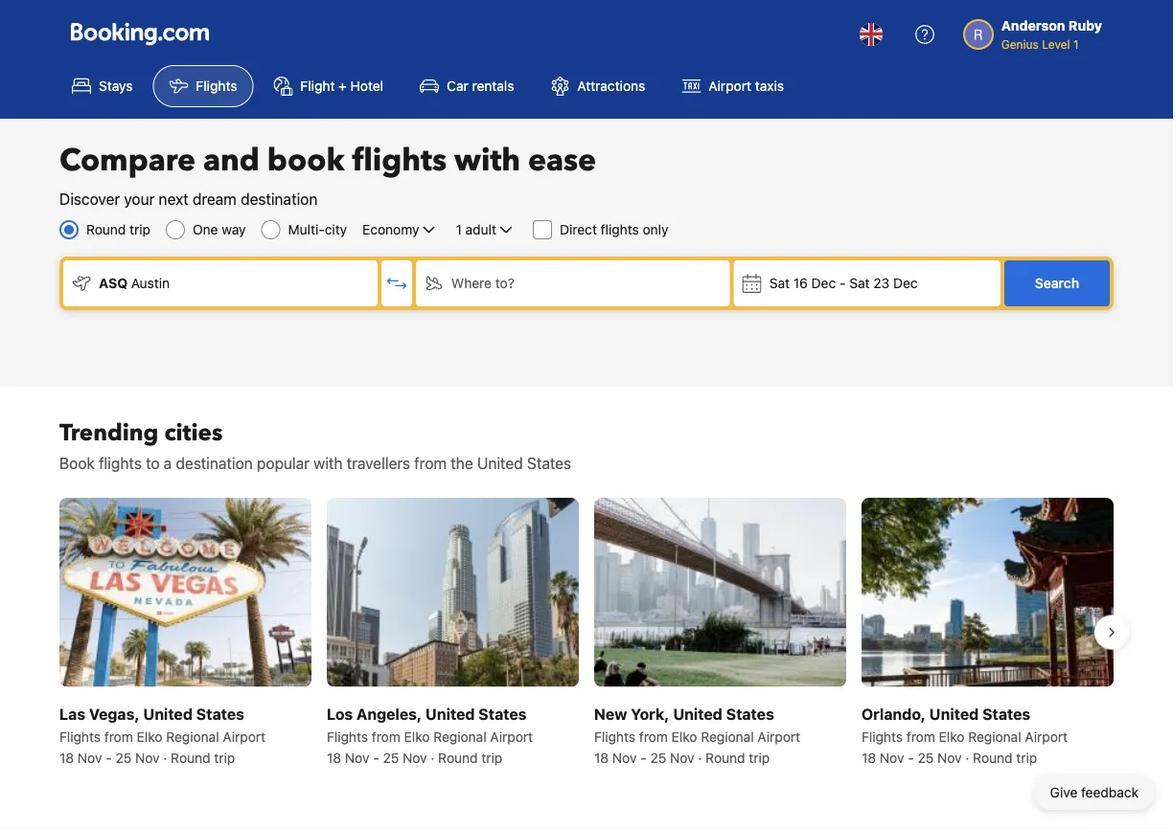 Task type: locate. For each thing, give the bounding box(es) containing it.
3 18 from the left
[[594, 750, 609, 766]]

flights for los angeles, united states
[[327, 729, 368, 745]]

orlando,
[[862, 705, 926, 723]]

flights for and
[[352, 140, 447, 182]]

airport inside los angeles, united states flights from elko regional airport 18 nov - 25 nov · round trip
[[490, 729, 533, 745]]

dec
[[811, 276, 836, 291], [893, 276, 918, 291]]

25 down orlando,
[[918, 750, 934, 766]]

2 nov from the left
[[135, 750, 160, 766]]

flights down orlando,
[[862, 729, 903, 745]]

united right the the
[[477, 455, 523, 473]]

dec right the 23
[[893, 276, 918, 291]]

18 inside los angeles, united states flights from elko regional airport 18 nov - 25 nov · round trip
[[327, 750, 341, 766]]

2 sat from the left
[[849, 276, 870, 291]]

25 inside "las vegas, united states flights from elko regional airport 18 nov - 25 nov · round trip"
[[115, 750, 132, 766]]

direct
[[560, 222, 597, 238]]

0 vertical spatial flights
[[352, 140, 447, 182]]

asq
[[99, 276, 128, 291]]

sat 16 dec - sat 23 dec
[[769, 276, 918, 291]]

united inside orlando, united states flights from elko regional airport 18 nov - 25 nov · round trip
[[929, 705, 979, 723]]

from
[[414, 455, 447, 473], [104, 729, 133, 745], [372, 729, 400, 745], [639, 729, 668, 745], [906, 729, 935, 745]]

1 left adult
[[456, 222, 462, 238]]

18 inside "las vegas, united states flights from elko regional airport 18 nov - 25 nov · round trip"
[[59, 750, 74, 766]]

8 nov from the left
[[937, 750, 962, 766]]

car rentals
[[447, 78, 514, 94]]

1 vertical spatial flights
[[601, 222, 639, 238]]

2 elko from the left
[[404, 729, 430, 745]]

states for new york, united states
[[726, 705, 774, 723]]

3 nov from the left
[[345, 750, 369, 766]]

elko for angeles,
[[404, 729, 430, 745]]

flights inside new york, united states flights from elko regional airport 18 nov - 25 nov · round trip
[[594, 729, 635, 745]]

elko inside los angeles, united states flights from elko regional airport 18 nov - 25 nov · round trip
[[404, 729, 430, 745]]

25 inside new york, united states flights from elko regional airport 18 nov - 25 nov · round trip
[[650, 750, 666, 766]]

states inside new york, united states flights from elko regional airport 18 nov - 25 nov · round trip
[[726, 705, 774, 723]]

trip
[[130, 222, 150, 238], [214, 750, 235, 766], [481, 750, 502, 766], [749, 750, 770, 766], [1016, 750, 1037, 766]]

united inside "trending cities book flights to a destination popular with travellers from the united states"
[[477, 455, 523, 473]]

orlando, united states flights from elko regional airport 18 nov - 25 nov · round trip
[[862, 705, 1068, 766]]

from down orlando,
[[906, 729, 935, 745]]

· inside los angeles, united states flights from elko regional airport 18 nov - 25 nov · round trip
[[431, 750, 434, 766]]

destination inside "trending cities book flights to a destination popular with travellers from the united states"
[[176, 455, 253, 473]]

trip inside "las vegas, united states flights from elko regional airport 18 nov - 25 nov · round trip"
[[214, 750, 235, 766]]

18 inside new york, united states flights from elko regional airport 18 nov - 25 nov · round trip
[[594, 750, 609, 766]]

united right orlando,
[[929, 705, 979, 723]]

destination down cities
[[176, 455, 253, 473]]

flights up and
[[196, 78, 237, 94]]

1 horizontal spatial sat
[[849, 276, 870, 291]]

multi-city
[[288, 222, 347, 238]]

airport for new york, united states
[[758, 729, 800, 745]]

1
[[1073, 37, 1079, 51], [456, 222, 462, 238]]

flights up economy
[[352, 140, 447, 182]]

1 vertical spatial 1
[[456, 222, 462, 238]]

1 horizontal spatial flights
[[352, 140, 447, 182]]

states inside "las vegas, united states flights from elko regional airport 18 nov - 25 nov · round trip"
[[196, 705, 244, 723]]

0 vertical spatial 1
[[1073, 37, 1079, 51]]

1 right level on the top right of page
[[1073, 37, 1079, 51]]

from down "angeles,"
[[372, 729, 400, 745]]

los angeles, united states image
[[327, 498, 579, 687]]

- inside new york, united states flights from elko regional airport 18 nov - 25 nov · round trip
[[640, 750, 647, 766]]

· inside "las vegas, united states flights from elko regional airport 18 nov - 25 nov · round trip"
[[163, 750, 167, 766]]

with
[[454, 140, 520, 182], [314, 455, 343, 473]]

2 vertical spatial flights
[[99, 455, 142, 473]]

airport inside orlando, united states flights from elko regional airport 18 nov - 25 nov · round trip
[[1025, 729, 1068, 745]]

flight + hotel link
[[257, 65, 400, 107]]

25 down vegas,
[[115, 750, 132, 766]]

0 vertical spatial with
[[454, 140, 520, 182]]

united for new york, united states
[[673, 705, 722, 723]]

book
[[59, 455, 95, 473]]

· for angeles,
[[431, 750, 434, 766]]

3 25 from the left
[[650, 750, 666, 766]]

18 down 'los' on the left of page
[[327, 750, 341, 766]]

4 regional from the left
[[968, 729, 1021, 745]]

· inside orlando, united states flights from elko regional airport 18 nov - 25 nov · round trip
[[965, 750, 969, 766]]

4 25 from the left
[[918, 750, 934, 766]]

flights down 'los' on the left of page
[[327, 729, 368, 745]]

austin
[[131, 276, 170, 291]]

elko for vegas,
[[137, 729, 162, 745]]

flights inside "trending cities book flights to a destination popular with travellers from the united states"
[[99, 455, 142, 473]]

elko inside "las vegas, united states flights from elko regional airport 18 nov - 25 nov · round trip"
[[137, 729, 162, 745]]

states
[[527, 455, 571, 473], [196, 705, 244, 723], [478, 705, 527, 723], [726, 705, 774, 723], [982, 705, 1030, 723]]

3 · from the left
[[698, 750, 702, 766]]

to
[[146, 455, 160, 473]]

flights link
[[153, 65, 253, 107]]

airport taxis
[[709, 78, 784, 94]]

united inside new york, united states flights from elko regional airport 18 nov - 25 nov · round trip
[[673, 705, 722, 723]]

elko inside orlando, united states flights from elko regional airport 18 nov - 25 nov · round trip
[[939, 729, 965, 745]]

18 down orlando,
[[862, 750, 876, 766]]

- down "angeles,"
[[373, 750, 379, 766]]

travellers
[[347, 455, 410, 473]]

25
[[115, 750, 132, 766], [383, 750, 399, 766], [650, 750, 666, 766], [918, 750, 934, 766]]

flights inside compare and book flights with ease discover your next dream destination
[[352, 140, 447, 182]]

1 vertical spatial with
[[314, 455, 343, 473]]

stays link
[[56, 65, 149, 107]]

1 regional from the left
[[166, 729, 219, 745]]

1 horizontal spatial dec
[[893, 276, 918, 291]]

5 nov from the left
[[612, 750, 637, 766]]

flights
[[196, 78, 237, 94], [59, 729, 101, 745], [327, 729, 368, 745], [594, 729, 635, 745], [862, 729, 903, 745]]

round inside "las vegas, united states flights from elko regional airport 18 nov - 25 nov · round trip"
[[171, 750, 210, 766]]

las vegas, united states flights from elko regional airport 18 nov - 25 nov · round trip
[[59, 705, 266, 766]]

- inside "las vegas, united states flights from elko regional airport 18 nov - 25 nov · round trip"
[[106, 750, 112, 766]]

· inside new york, united states flights from elko regional airport 18 nov - 25 nov · round trip
[[698, 750, 702, 766]]

destination up multi-
[[241, 190, 318, 208]]

round for new
[[705, 750, 745, 766]]

ease
[[528, 140, 596, 182]]

round inside orlando, united states flights from elko regional airport 18 nov - 25 nov · round trip
[[973, 750, 1013, 766]]

flights inside los angeles, united states flights from elko regional airport 18 nov - 25 nov · round trip
[[327, 729, 368, 745]]

- down vegas,
[[106, 750, 112, 766]]

los
[[327, 705, 353, 723]]

trip for las
[[214, 750, 235, 766]]

0 horizontal spatial 1
[[456, 222, 462, 238]]

2 regional from the left
[[433, 729, 487, 745]]

regional inside new york, united states flights from elko regional airport 18 nov - 25 nov · round trip
[[701, 729, 754, 745]]

airport inside "las vegas, united states flights from elko regional airport 18 nov - 25 nov · round trip"
[[223, 729, 266, 745]]

- down york,
[[640, 750, 647, 766]]

sat
[[769, 276, 790, 291], [849, 276, 870, 291]]

states inside orlando, united states flights from elko regional airport 18 nov - 25 nov · round trip
[[982, 705, 1030, 723]]

direct flights only
[[560, 222, 668, 238]]

·
[[163, 750, 167, 766], [431, 750, 434, 766], [698, 750, 702, 766], [965, 750, 969, 766]]

from for los angeles, united states
[[372, 729, 400, 745]]

from for las vegas, united states
[[104, 729, 133, 745]]

3 regional from the left
[[701, 729, 754, 745]]

0 horizontal spatial with
[[314, 455, 343, 473]]

regional inside los angeles, united states flights from elko regional airport 18 nov - 25 nov · round trip
[[433, 729, 487, 745]]

from inside "las vegas, united states flights from elko regional airport 18 nov - 25 nov · round trip"
[[104, 729, 133, 745]]

4 · from the left
[[965, 750, 969, 766]]

4 18 from the left
[[862, 750, 876, 766]]

united inside "las vegas, united states flights from elko regional airport 18 nov - 25 nov · round trip"
[[143, 705, 193, 723]]

flights down las
[[59, 729, 101, 745]]

1 horizontal spatial with
[[454, 140, 520, 182]]

flights left the to
[[99, 455, 142, 473]]

flights inside orlando, united states flights from elko regional airport 18 nov - 25 nov · round trip
[[862, 729, 903, 745]]

airport for las vegas, united states
[[223, 729, 266, 745]]

4 elko from the left
[[939, 729, 965, 745]]

region
[[44, 491, 1129, 776]]

give
[[1050, 785, 1077, 801]]

1 inside anderson ruby genius level 1
[[1073, 37, 1079, 51]]

1 · from the left
[[163, 750, 167, 766]]

1 18 from the left
[[59, 750, 74, 766]]

flights inside "las vegas, united states flights from elko regional airport 18 nov - 25 nov · round trip"
[[59, 729, 101, 745]]

- for las vegas, united states
[[106, 750, 112, 766]]

states inside "trending cities book flights to a destination popular with travellers from the united states"
[[527, 455, 571, 473]]

attractions link
[[534, 65, 662, 107]]

0 horizontal spatial flights
[[99, 455, 142, 473]]

2 · from the left
[[431, 750, 434, 766]]

0 horizontal spatial dec
[[811, 276, 836, 291]]

from down vegas,
[[104, 729, 133, 745]]

18 down las
[[59, 750, 74, 766]]

attractions
[[577, 78, 645, 94]]

from inside new york, united states flights from elko regional airport 18 nov - 25 nov · round trip
[[639, 729, 668, 745]]

1 horizontal spatial 1
[[1073, 37, 1079, 51]]

0 vertical spatial destination
[[241, 190, 318, 208]]

trip inside los angeles, united states flights from elko regional airport 18 nov - 25 nov · round trip
[[481, 750, 502, 766]]

- inside los angeles, united states flights from elko regional airport 18 nov - 25 nov · round trip
[[373, 750, 379, 766]]

sat left the 16
[[769, 276, 790, 291]]

the
[[451, 455, 473, 473]]

book
[[267, 140, 344, 182]]

1 adult button
[[454, 219, 517, 242]]

trending cities book flights to a destination popular with travellers from the united states
[[59, 417, 571, 473]]

sat left the 23
[[849, 276, 870, 291]]

3 elko from the left
[[671, 729, 697, 745]]

elko
[[137, 729, 162, 745], [404, 729, 430, 745], [671, 729, 697, 745], [939, 729, 965, 745]]

1 adult
[[456, 222, 496, 238]]

flights
[[352, 140, 447, 182], [601, 222, 639, 238], [99, 455, 142, 473]]

7 nov from the left
[[880, 750, 904, 766]]

1 vertical spatial destination
[[176, 455, 253, 473]]

18 down new
[[594, 750, 609, 766]]

0 horizontal spatial sat
[[769, 276, 790, 291]]

flights for las vegas, united states
[[59, 729, 101, 745]]

flights left only
[[601, 222, 639, 238]]

with right popular
[[314, 455, 343, 473]]

nov
[[78, 750, 102, 766], [135, 750, 160, 766], [345, 750, 369, 766], [403, 750, 427, 766], [612, 750, 637, 766], [670, 750, 694, 766], [880, 750, 904, 766], [937, 750, 962, 766]]

25 inside los angeles, united states flights from elko regional airport 18 nov - 25 nov · round trip
[[383, 750, 399, 766]]

regional for york,
[[701, 729, 754, 745]]

search button
[[1004, 261, 1110, 307]]

round
[[86, 222, 126, 238], [171, 750, 210, 766], [438, 750, 478, 766], [705, 750, 745, 766], [973, 750, 1013, 766]]

trip inside new york, united states flights from elko regional airport 18 nov - 25 nov · round trip
[[749, 750, 770, 766]]

vegas,
[[89, 705, 140, 723]]

25 down "angeles,"
[[383, 750, 399, 766]]

elko inside new york, united states flights from elko regional airport 18 nov - 25 nov · round trip
[[671, 729, 697, 745]]

united right "angeles,"
[[425, 705, 475, 723]]

2 25 from the left
[[383, 750, 399, 766]]

to?
[[495, 276, 514, 291]]

united right vegas,
[[143, 705, 193, 723]]

dec right the 16
[[811, 276, 836, 291]]

25 down york,
[[650, 750, 666, 766]]

+
[[338, 78, 347, 94]]

stays
[[99, 78, 133, 94]]

- for new york, united states
[[640, 750, 647, 766]]

- down orlando,
[[908, 750, 914, 766]]

united right york,
[[673, 705, 722, 723]]

united inside los angeles, united states flights from elko regional airport 18 nov - 25 nov · round trip
[[425, 705, 475, 723]]

2 horizontal spatial flights
[[601, 222, 639, 238]]

multi-
[[288, 222, 325, 238]]

round inside los angeles, united states flights from elko regional airport 18 nov - 25 nov · round trip
[[438, 750, 478, 766]]

destination
[[241, 190, 318, 208], [176, 455, 253, 473]]

airport inside new york, united states flights from elko regional airport 18 nov - 25 nov · round trip
[[758, 729, 800, 745]]

airport taxis link
[[665, 65, 800, 107]]

from inside los angeles, united states flights from elko regional airport 18 nov - 25 nov · round trip
[[372, 729, 400, 745]]

compare
[[59, 140, 195, 182]]

1 elko from the left
[[137, 729, 162, 745]]

flights down new
[[594, 729, 635, 745]]

25 for angeles,
[[383, 750, 399, 766]]

regional
[[166, 729, 219, 745], [433, 729, 487, 745], [701, 729, 754, 745], [968, 729, 1021, 745]]

round inside new york, united states flights from elko regional airport 18 nov - 25 nov · round trip
[[705, 750, 745, 766]]

- left the 23
[[840, 276, 846, 291]]

- for los angeles, united states
[[373, 750, 379, 766]]

1 25 from the left
[[115, 750, 132, 766]]

regional inside "las vegas, united states flights from elko regional airport 18 nov - 25 nov · round trip"
[[166, 729, 219, 745]]

booking.com logo image
[[71, 23, 209, 46], [71, 23, 209, 46]]

states inside los angeles, united states flights from elko regional airport 18 nov - 25 nov · round trip
[[478, 705, 527, 723]]

with up 1 adult popup button
[[454, 140, 520, 182]]

york,
[[631, 705, 669, 723]]

only
[[643, 222, 668, 238]]

with inside "trending cities book flights to a destination popular with travellers from the united states"
[[314, 455, 343, 473]]

round trip
[[86, 222, 150, 238]]

level
[[1042, 37, 1070, 51]]

from left the the
[[414, 455, 447, 473]]

flights for cities
[[99, 455, 142, 473]]

· for vegas,
[[163, 750, 167, 766]]

airport
[[709, 78, 751, 94], [223, 729, 266, 745], [490, 729, 533, 745], [758, 729, 800, 745], [1025, 729, 1068, 745]]

united
[[477, 455, 523, 473], [143, 705, 193, 723], [425, 705, 475, 723], [673, 705, 722, 723], [929, 705, 979, 723]]

2 18 from the left
[[327, 750, 341, 766]]

from down york,
[[639, 729, 668, 745]]

-
[[840, 276, 846, 291], [106, 750, 112, 766], [373, 750, 379, 766], [640, 750, 647, 766], [908, 750, 914, 766]]



Task type: describe. For each thing, give the bounding box(es) containing it.
give feedback button
[[1035, 776, 1154, 811]]

where to? button
[[416, 261, 730, 307]]

elko for york,
[[671, 729, 697, 745]]

discover
[[59, 190, 120, 208]]

states for las vegas, united states
[[196, 705, 244, 723]]

adult
[[465, 222, 496, 238]]

hotel
[[350, 78, 383, 94]]

a
[[164, 455, 172, 473]]

anderson
[[1001, 18, 1065, 34]]

25 for vegas,
[[115, 750, 132, 766]]

trip inside orlando, united states flights from elko regional airport 18 nov - 25 nov · round trip
[[1016, 750, 1037, 766]]

genius
[[1001, 37, 1039, 51]]

orlando, united states image
[[862, 498, 1114, 687]]

trip for los
[[481, 750, 502, 766]]

from inside orlando, united states flights from elko regional airport 18 nov - 25 nov · round trip
[[906, 729, 935, 745]]

- inside orlando, united states flights from elko regional airport 18 nov - 25 nov · round trip
[[908, 750, 914, 766]]

new york, united states image
[[594, 498, 846, 687]]

ruby
[[1068, 18, 1102, 34]]

1 sat from the left
[[769, 276, 790, 291]]

· for york,
[[698, 750, 702, 766]]

car
[[447, 78, 468, 94]]

25 inside orlando, united states flights from elko regional airport 18 nov - 25 nov · round trip
[[918, 750, 934, 766]]

6 nov from the left
[[670, 750, 694, 766]]

regional for vegas,
[[166, 729, 219, 745]]

1 nov from the left
[[78, 750, 102, 766]]

next
[[159, 190, 188, 208]]

one
[[193, 222, 218, 238]]

round for las
[[171, 750, 210, 766]]

trip for new
[[749, 750, 770, 766]]

18 inside orlando, united states flights from elko regional airport 18 nov - 25 nov · round trip
[[862, 750, 876, 766]]

2 dec from the left
[[893, 276, 918, 291]]

flights for new york, united states
[[594, 729, 635, 745]]

compare and book flights with ease discover your next dream destination
[[59, 140, 596, 208]]

popular
[[257, 455, 310, 473]]

asq austin
[[99, 276, 170, 291]]

flight + hotel
[[300, 78, 383, 94]]

25 for york,
[[650, 750, 666, 766]]

4 nov from the left
[[403, 750, 427, 766]]

united for los angeles, united states
[[425, 705, 475, 723]]

rentals
[[472, 78, 514, 94]]

feedback
[[1081, 785, 1139, 801]]

- inside popup button
[[840, 276, 846, 291]]

trending
[[59, 417, 159, 449]]

anderson ruby genius level 1
[[1001, 18, 1102, 51]]

region containing las vegas, united states
[[44, 491, 1129, 776]]

your
[[124, 190, 155, 208]]

los angeles, united states flights from elko regional airport 18 nov - 25 nov · round trip
[[327, 705, 533, 766]]

regional inside orlando, united states flights from elko regional airport 18 nov - 25 nov · round trip
[[968, 729, 1021, 745]]

and
[[203, 140, 260, 182]]

16
[[793, 276, 808, 291]]

regional for angeles,
[[433, 729, 487, 745]]

one way
[[193, 222, 246, 238]]

18 for los angeles, united states
[[327, 750, 341, 766]]

cities
[[164, 417, 223, 449]]

city
[[325, 222, 347, 238]]

18 for las vegas, united states
[[59, 750, 74, 766]]

united for las vegas, united states
[[143, 705, 193, 723]]

las
[[59, 705, 85, 723]]

economy
[[362, 222, 419, 238]]

angeles,
[[356, 705, 422, 723]]

car rentals link
[[404, 65, 530, 107]]

way
[[222, 222, 246, 238]]

dream
[[192, 190, 237, 208]]

airport for los angeles, united states
[[490, 729, 533, 745]]

with inside compare and book flights with ease discover your next dream destination
[[454, 140, 520, 182]]

flight
[[300, 78, 335, 94]]

destination inside compare and book flights with ease discover your next dream destination
[[241, 190, 318, 208]]

1 inside 1 adult popup button
[[456, 222, 462, 238]]

new york, united states flights from elko regional airport 18 nov - 25 nov · round trip
[[594, 705, 800, 766]]

search
[[1035, 276, 1079, 291]]

taxis
[[755, 78, 784, 94]]

from for new york, united states
[[639, 729, 668, 745]]

18 for new york, united states
[[594, 750, 609, 766]]

round for los
[[438, 750, 478, 766]]

23
[[873, 276, 890, 291]]

where to?
[[451, 276, 514, 291]]

las vegas, united states image
[[59, 498, 311, 687]]

where
[[451, 276, 492, 291]]

from inside "trending cities book flights to a destination popular with travellers from the united states"
[[414, 455, 447, 473]]

give feedback
[[1050, 785, 1139, 801]]

states for los angeles, united states
[[478, 705, 527, 723]]

new
[[594, 705, 627, 723]]

sat 16 dec - sat 23 dec button
[[734, 261, 1001, 307]]

1 dec from the left
[[811, 276, 836, 291]]



Task type: vqa. For each thing, say whether or not it's contained in the screenshot.
La
no



